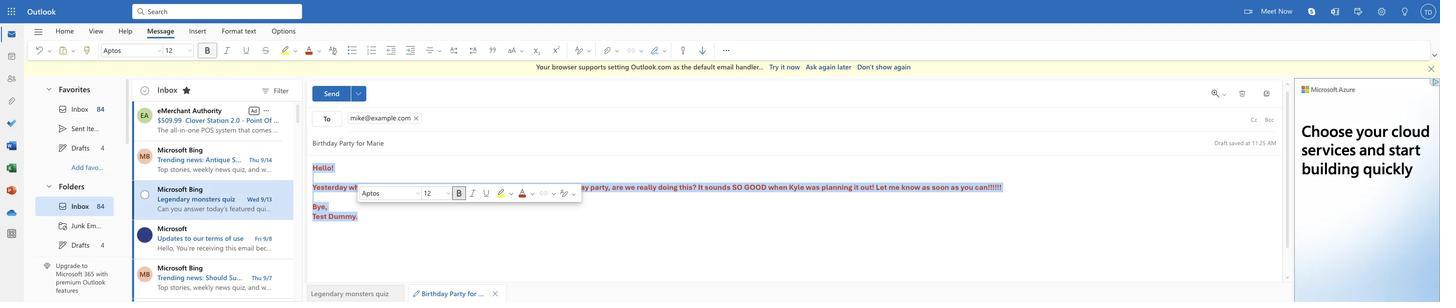 Task type: vqa. For each thing, say whether or not it's contained in the screenshot.
LOGO
no



Task type: describe. For each thing, give the bounding box(es) containing it.
insert
[[189, 26, 206, 35]]

microsoft for legendary monsters quiz
[[157, 184, 187, 194]]

 button left the friend
[[414, 186, 422, 200]]

9/13
[[261, 195, 272, 203]]

 left font size text box
[[415, 190, 421, 196]]

4 for 2nd  tree item from the bottom of the page
[[101, 143, 104, 153]]

trending for trending news: should supreme court disqualify trump from… and more
[[157, 273, 185, 282]]


[[413, 290, 420, 297]]

bye,
[[312, 202, 327, 212]]

microsoft bing image
[[137, 148, 153, 164]]

inbox 
[[157, 85, 191, 95]]

thu for court
[[252, 274, 262, 282]]

 button
[[673, 43, 693, 58]]

 button down message button
[[155, 44, 163, 57]]

format text
[[222, 26, 256, 35]]

terms
[[206, 233, 223, 243]]

fri
[[255, 234, 262, 242]]

favorites
[[59, 84, 90, 94]]

station
[[207, 115, 229, 125]]

favorites tree item
[[35, 80, 114, 99]]

bing for antique
[[189, 145, 203, 154]]

folders tree item
[[35, 177, 114, 197]]


[[58, 124, 68, 133]]

text
[[245, 26, 256, 35]]

Message body, press Alt+F10 to exit text field
[[312, 163, 1276, 298]]

account manager for test dummy image
[[1421, 4, 1436, 19]]

browser
[[552, 62, 577, 71]]

calendar image
[[7, 52, 17, 62]]

numbering image
[[367, 46, 386, 55]]

 for '' popup button within the 'reading pane' main content
[[356, 91, 361, 96]]

Add a subject text field
[[307, 135, 1206, 151]]

am
[[1267, 139, 1276, 147]]

it inside button
[[781, 62, 785, 71]]

basic text group
[[101, 41, 570, 60]]

microsoft bing for trending news: antique singer sewing machine values & what… and more
[[157, 145, 203, 154]]

84 inside favorites tree
[[97, 104, 104, 114]]

microsoft for trending news: antique singer sewing machine values & what… and more
[[157, 145, 187, 154]]

about
[[510, 182, 531, 192]]

mb for trending news: should supreme court disqualify trump from… and more
[[140, 269, 150, 279]]

 inside  
[[519, 48, 525, 54]]

 button inside folders tree item
[[40, 177, 57, 195]]

 button for  button to the right of font size text field
[[198, 43, 217, 58]]

 left marie's
[[508, 191, 515, 197]]

1 vertical spatial 
[[482, 188, 491, 198]]

ask
[[806, 62, 817, 71]]

don't show again button
[[857, 62, 911, 72]]

 for   
[[454, 188, 464, 198]]

inbox for first  'tree item' from the top
[[71, 104, 88, 114]]

 button for  button for  button on the right of font size text box
[[480, 186, 493, 200]]

2  from the top
[[58, 201, 68, 211]]

 inside  
[[1222, 92, 1227, 97]]

drafts for 2nd  tree item from the bottom of the page
[[71, 143, 89, 153]]

microsoft bing for trending news: should supreme court disqualify trump from… and more
[[157, 263, 203, 272]]

 inside ' '
[[586, 48, 592, 54]]

were
[[381, 182, 399, 192]]

 drafts for 2nd  tree item from the bottom of the page
[[58, 143, 89, 153]]

 inside  
[[437, 48, 443, 54]]

1 when from the left
[[349, 182, 368, 192]]

reading pane main content
[[303, 76, 1292, 302]]

ea
[[140, 111, 149, 120]]

legendary monsters quiz inside button
[[311, 289, 389, 298]]


[[82, 46, 92, 55]]

 inside basic text group
[[241, 46, 251, 55]]

insert button
[[182, 23, 213, 38]]

 inbox inside favorites tree
[[58, 104, 88, 114]]

 drafts for 1st  tree item from the bottom of the page
[[58, 240, 89, 250]]

again inside button
[[819, 62, 836, 71]]

inbox inside inbox 
[[157, 85, 177, 95]]

again inside button
[[894, 62, 911, 71]]

2 when from the left
[[768, 182, 788, 192]]

 right font size text field
[[187, 48, 193, 53]]

tree containing 
[[35, 197, 114, 302]]

microsoft up the 'updates'
[[157, 224, 187, 233]]

 right font size text box
[[446, 190, 451, 196]]

birthday
[[422, 289, 448, 298]]

legendary monsters quiz inside message list list box
[[157, 194, 235, 203]]

bye, test dummy.
[[312, 202, 358, 221]]

 button left birthday
[[550, 186, 557, 200]]

 for the topmost  'popup button'
[[722, 46, 731, 55]]

Search for email, meetings, files and more. field
[[147, 6, 296, 16]]

 for 2nd  tree item from the bottom of the page
[[58, 143, 68, 153]]

 button left 
[[299, 41, 324, 60]]

monsters inside message list list box
[[192, 194, 220, 203]]

machine
[[278, 155, 304, 164]]

 
[[574, 46, 592, 55]]

emerchant authority image
[[137, 108, 152, 123]]

 inside  
[[47, 48, 52, 54]]

0 vertical spatial  button
[[717, 41, 736, 60]]


[[488, 46, 498, 55]]

authority
[[192, 106, 222, 115]]

thu 9/7
[[252, 274, 272, 282]]

mb for trending news: antique singer sewing machine values & what… and more
[[140, 151, 150, 161]]

$509.99 clover station 2.0 - point of sale bundle
[[157, 115, 310, 125]]

quiz inside button
[[376, 289, 389, 298]]

 button right font size text field
[[186, 44, 194, 57]]

email
[[717, 62, 734, 71]]

 left  button
[[316, 48, 322, 54]]

fri 9/8
[[255, 234, 272, 242]]

sale
[[274, 115, 286, 125]]

 down options "button" at the left of page
[[293, 48, 298, 54]]

 button for the  button associated with  button for  button on the right of font size text box
[[466, 186, 480, 200]]

0 vertical spatial  button
[[1430, 51, 1439, 60]]

&
[[328, 155, 332, 164]]

 inside favorites tree item
[[45, 85, 53, 93]]

our inside the 'message body, press alt+f10 to exit' text box
[[417, 182, 429, 192]]


[[34, 46, 44, 55]]

default
[[693, 62, 715, 71]]

1 horizontal spatial 
[[574, 46, 584, 55]]

from…
[[331, 273, 352, 282]]

1 vertical spatial more
[[367, 273, 383, 282]]

your
[[536, 62, 550, 71]]

 button for the  button related to  button associated with  button to the right of font size text field
[[217, 43, 237, 58]]

2 select a conversation checkbox from the top
[[134, 299, 157, 302]]

text highlight color image inside basic text group
[[280, 46, 300, 55]]

 
[[58, 46, 76, 55]]

 tree item
[[35, 119, 114, 138]]

format text button
[[215, 23, 263, 38]]

 button inside favorites tree item
[[40, 80, 57, 98]]

news: for antique
[[186, 155, 204, 164]]

1 vertical spatial and
[[353, 273, 365, 282]]

with for 365
[[96, 270, 108, 278]]

 button inside include group
[[637, 43, 645, 58]]

1 horizontal spatial text highlight color image
[[496, 188, 516, 198]]

 inside button
[[1428, 65, 1435, 73]]

9/8
[[263, 234, 272, 242]]

 for  'popup button' in message list list box
[[262, 106, 270, 114]]

2  inbox from the top
[[58, 201, 89, 211]]

point
[[246, 115, 262, 125]]

mail image
[[7, 30, 17, 39]]

help button
[[111, 23, 140, 38]]

0 vertical spatial and
[[358, 155, 370, 164]]

9/14
[[261, 156, 272, 164]]

draft
[[1215, 139, 1228, 147]]

 button
[[483, 43, 502, 58]]


[[698, 46, 707, 55]]

0 horizontal spatial  button
[[489, 287, 501, 301]]

was
[[806, 182, 820, 192]]

your browser supports setting outlook.com as the default email handler...
[[536, 62, 764, 71]]

handler...
[[736, 62, 764, 71]]

  
[[454, 188, 491, 198]]

outlook banner
[[0, 0, 1440, 25]]

party
[[450, 289, 466, 298]]

legendary inside message list list box
[[157, 194, 190, 203]]

2  tree item from the top
[[35, 197, 114, 216]]

thu for sewing
[[249, 156, 259, 164]]

test
[[312, 212, 327, 221]]


[[1212, 90, 1220, 97]]

options button
[[264, 23, 303, 38]]

news: for should
[[186, 273, 204, 282]]

 button
[[30, 43, 46, 58]]

birthday
[[559, 182, 589, 192]]

 button
[[693, 43, 712, 58]]

party,
[[590, 182, 610, 192]]

 for topmost '' popup button
[[1432, 53, 1437, 58]]

clover
[[186, 115, 205, 125]]


[[58, 221, 68, 231]]

options
[[272, 26, 296, 35]]

 button
[[464, 43, 483, 58]]

 button right font size text box
[[445, 186, 452, 200]]

don't
[[857, 62, 874, 71]]

favorites tree
[[35, 76, 114, 177]]

outlook inside the 'outlook' banner
[[27, 6, 56, 17]]

 button down options "button" at the left of page
[[275, 41, 300, 60]]

-
[[242, 115, 244, 125]]

trending for trending news: antique singer sewing machine values & what… and more
[[157, 155, 185, 164]]

1 horizontal spatial 
[[468, 188, 478, 198]]

microsoft for trending news: should supreme court disqualify trump from… and more
[[157, 263, 187, 272]]

Font size text field
[[163, 45, 186, 56]]

sent
[[71, 124, 85, 133]]

 button
[[179, 82, 194, 98]]

it inside text box
[[854, 182, 859, 192]]


[[425, 46, 435, 55]]

ask again later
[[806, 62, 851, 71]]

powerpoint image
[[7, 186, 17, 196]]


[[602, 46, 612, 55]]

message button
[[140, 23, 182, 38]]

message list section
[[132, 77, 388, 302]]



Task type: locate. For each thing, give the bounding box(es) containing it.
 right send button
[[356, 91, 361, 96]]

when right yesterday
[[349, 182, 368, 192]]

1 horizontal spatial again
[[894, 62, 911, 71]]

font text field for  button on the left of the friend
[[360, 187, 413, 199]]

 right superscript image
[[574, 46, 584, 55]]

microsoft right microsoft bing image
[[157, 263, 187, 272]]

 button left 
[[237, 43, 256, 58]]

when
[[349, 182, 368, 192], [768, 182, 788, 192]]


[[468, 46, 478, 55]]

mb down microsoft image
[[140, 269, 150, 279]]

 junk email
[[58, 221, 103, 231]]

mb up  option
[[140, 151, 150, 161]]


[[678, 46, 688, 55]]

1 vertical spatial quiz
[[376, 289, 389, 298]]

1 we from the left
[[370, 182, 380, 192]]

1  from the top
[[58, 143, 68, 153]]

 right group
[[482, 188, 491, 198]]

microsoft right microsoft bing icon
[[157, 145, 187, 154]]

2  drafts from the top
[[58, 240, 89, 250]]

0 horizontal spatial  button
[[262, 105, 271, 115]]

try
[[769, 62, 779, 71]]

 inside option
[[140, 190, 149, 199]]

inbox for 1st  'tree item' from the bottom of the application containing outlook
[[71, 202, 89, 211]]

quiz
[[222, 194, 235, 203], [376, 289, 389, 298]]

 button
[[53, 43, 69, 58]]

to button
[[312, 111, 342, 127]]

microsoft bing
[[157, 145, 203, 154], [157, 184, 203, 194], [157, 263, 203, 272]]

2 drafts from the top
[[71, 241, 89, 250]]

 for 
[[203, 46, 212, 55]]

junk
[[71, 221, 85, 230]]

 button right group
[[480, 186, 493, 200]]

decrease indent image
[[386, 46, 406, 55]]

2 vertical spatial inbox
[[71, 202, 89, 211]]

1 vertical spatial  button
[[480, 186, 493, 200]]

drafts inside favorites tree
[[71, 143, 89, 153]]

 down 
[[58, 240, 68, 250]]

this?
[[679, 182, 696, 192]]

1 news: from the top
[[186, 155, 204, 164]]

legendary inside button
[[311, 289, 343, 298]]

1 vertical spatial  button
[[262, 105, 271, 115]]

kyle
[[789, 182, 804, 192]]

 up  on the top left of page
[[58, 104, 68, 114]]

1  from the top
[[140, 86, 149, 95]]

send
[[324, 89, 340, 98]]

 button right 
[[69, 43, 77, 58]]

 right marie's
[[559, 188, 569, 198]]

to
[[185, 233, 191, 243], [82, 262, 88, 270]]

 button down insert button
[[198, 43, 217, 58]]

as right know
[[922, 182, 930, 192]]

as
[[673, 62, 680, 71], [922, 182, 930, 192]]

we left were
[[370, 182, 380, 192]]

 button left favorites
[[40, 80, 57, 98]]

0 horizontal spatial again
[[819, 62, 836, 71]]

11:25
[[1252, 139, 1266, 147]]

0 vertical spatial trending
[[157, 155, 185, 164]]

1 horizontal spatial legendary monsters quiz
[[311, 289, 389, 298]]

mb inside microsoft bing image
[[140, 269, 150, 279]]

we right group
[[475, 182, 485, 192]]

1 vertical spatial font text field
[[360, 187, 413, 199]]

1 vertical spatial  tree item
[[35, 235, 114, 255]]

To text field
[[347, 113, 1246, 126]]

microsoft bing for legendary monsters quiz
[[157, 184, 203, 194]]

0 horizontal spatial  button
[[237, 43, 256, 58]]

 right the friend
[[454, 188, 464, 198]]

1 vertical spatial to
[[82, 262, 88, 270]]

mb inside microsoft bing icon
[[140, 151, 150, 161]]

the
[[681, 62, 692, 71]]

 inside message list list box
[[262, 106, 270, 114]]

0 vertical spatial 
[[140, 86, 149, 95]]

2 microsoft bing from the top
[[157, 184, 203, 194]]

2 4 from the top
[[101, 241, 104, 250]]

cc button
[[1246, 112, 1262, 127]]


[[1239, 90, 1246, 97]]

to inside upgrade to microsoft 365 with premium outlook features
[[82, 262, 88, 270]]

1  tree item from the top
[[35, 99, 114, 119]]

friend
[[430, 182, 451, 192]]

 right 
[[47, 48, 52, 54]]

add
[[71, 163, 84, 172]]

2 vertical spatial bing
[[189, 263, 203, 272]]

0 vertical spatial font color image
[[304, 46, 324, 55]]

1 vertical spatial with
[[96, 270, 108, 278]]

 button for  button on the right of font size text box
[[452, 186, 466, 200]]

drafts down  sent items
[[71, 143, 89, 153]]

1 microsoft bing from the top
[[157, 145, 203, 154]]

0 vertical spatial as
[[673, 62, 680, 71]]

2  from the top
[[58, 240, 68, 250]]

0 vertical spatial  button
[[217, 43, 237, 58]]

drafts inside tree
[[71, 241, 89, 250]]

should
[[206, 273, 227, 282]]

 tree item
[[35, 138, 114, 158], [35, 235, 114, 255]]

1 vertical spatial  button
[[466, 186, 480, 200]]

our inside message list list box
[[193, 233, 204, 243]]

inbox up  junk email
[[71, 202, 89, 211]]

ad
[[251, 107, 257, 114]]

2 again from the left
[[894, 62, 911, 71]]

left-rail-appbar navigation
[[2, 23, 21, 224]]

 inside favorites tree
[[58, 143, 68, 153]]

1  drafts from the top
[[58, 143, 89, 153]]

0 horizontal spatial 
[[222, 46, 232, 55]]

0 horizontal spatial  button
[[217, 43, 237, 58]]

for
[[468, 289, 477, 298]]

1  tree item from the top
[[35, 138, 114, 158]]

 button for  button associated with  button to the right of font size text field
[[237, 43, 256, 58]]

1 horizontal spatial  button
[[466, 186, 480, 200]]

meet now
[[1261, 6, 1292, 16]]

our
[[417, 182, 429, 192], [193, 233, 204, 243]]

1 vertical spatial  button
[[452, 186, 466, 200]]

more up were
[[372, 155, 388, 164]]

 down  on the top left of page
[[58, 143, 68, 153]]

1 4 from the top
[[101, 143, 104, 153]]

out!
[[860, 182, 874, 192]]

1 drafts from the top
[[71, 143, 89, 153]]

2 84 from the top
[[97, 202, 104, 211]]

0 horizontal spatial outlook
[[27, 6, 56, 17]]

0 vertical spatial 
[[58, 143, 68, 153]]

tags group
[[673, 41, 712, 60]]

0 horizontal spatial  button
[[351, 86, 366, 101]]

quiz inside message list list box
[[222, 194, 235, 203]]

 button inside clipboard group
[[46, 43, 53, 58]]

bcc button
[[1262, 112, 1277, 127]]

0 horizontal spatial 
[[492, 290, 499, 297]]

help
[[118, 26, 132, 35]]

to do image
[[7, 119, 17, 129]]

0 horizontal spatial quiz
[[222, 194, 235, 203]]

with for were
[[400, 182, 415, 192]]

font color image right 'talked'
[[517, 188, 537, 198]]

1 vertical spatial 4
[[101, 241, 104, 250]]

favorite
[[86, 163, 108, 172]]

0 horizontal spatial monsters
[[192, 194, 220, 203]]

1 select a conversation checkbox from the top
[[134, 259, 157, 282]]

more apps image
[[7, 229, 17, 239]]

 left party,
[[571, 191, 577, 197]]

 inside select all messages option
[[140, 86, 149, 95]]

include group
[[598, 41, 669, 60]]

1 vertical spatial  tree item
[[35, 197, 114, 216]]

84 up email
[[97, 202, 104, 211]]

tab list
[[48, 23, 303, 38]]

1 horizontal spatial it
[[854, 182, 859, 192]]

2 we from the left
[[475, 182, 485, 192]]

drafts for 1st  tree item from the bottom of the page
[[71, 241, 89, 250]]

1 vertical spatial 
[[492, 290, 499, 297]]

1 vertical spatial our
[[193, 233, 204, 243]]


[[140, 86, 149, 95], [140, 190, 149, 199]]

0 horizontal spatial 
[[559, 188, 569, 198]]

0 vertical spatial 
[[1432, 53, 1437, 58]]

 button
[[323, 43, 343, 58]]

it right "try"
[[781, 62, 785, 71]]

inbox up  sent items
[[71, 104, 88, 114]]

text highlight color image right   
[[496, 188, 516, 198]]

0 vertical spatial bing
[[189, 145, 203, 154]]

0 vertical spatial 
[[58, 104, 68, 114]]

good
[[744, 182, 767, 192]]

Font text field
[[102, 45, 155, 56], [360, 187, 413, 199]]

it
[[698, 182, 703, 192]]

 button left folders
[[40, 177, 57, 195]]

upgrade to microsoft 365 with premium outlook features
[[56, 262, 108, 295]]

 up email
[[722, 46, 731, 55]]


[[650, 46, 660, 55]]

 
[[650, 46, 668, 55]]

microsoft bing image
[[137, 267, 153, 282]]

you
[[961, 182, 973, 192]]

0 vertical spatial outlook
[[27, 6, 56, 17]]

2.0
[[231, 115, 240, 125]]

 left folders
[[45, 182, 53, 190]]

 left 
[[638, 48, 644, 54]]

text highlight color image down options "button" at the left of page
[[280, 46, 300, 55]]

updates to our terms of use
[[157, 233, 244, 243]]

with inside upgrade to microsoft 365 with premium outlook features
[[96, 270, 108, 278]]

 button
[[77, 43, 97, 58]]

excel image
[[7, 164, 17, 173]]

more up legendary monsters quiz button
[[367, 273, 383, 282]]

 up ea
[[140, 86, 149, 95]]

it left the out!
[[854, 182, 859, 192]]

tree
[[35, 197, 114, 302]]

Select all messages checkbox
[[138, 84, 152, 97]]

 button right 'talked'
[[515, 186, 537, 200]]

0 horizontal spatial  button
[[198, 43, 217, 58]]

1 vertical spatial legendary monsters quiz
[[311, 289, 389, 298]]

0 vertical spatial  tree item
[[35, 138, 114, 158]]

 tree item
[[35, 99, 114, 119], [35, 197, 114, 216]]

 button down account manager for test dummy image
[[1430, 51, 1439, 60]]

0 vertical spatial quiz
[[222, 194, 235, 203]]

 right the "" at the right top
[[1222, 92, 1227, 97]]

 inbox up  tree item at the left top
[[58, 104, 88, 114]]


[[141, 86, 149, 94]]

inbox left 
[[157, 85, 177, 95]]

 for 1st  tree item from the bottom of the page
[[58, 240, 68, 250]]

 button up email
[[717, 41, 736, 60]]

1 vertical spatial outlook
[[83, 278, 105, 286]]

tab list inside application
[[48, 23, 303, 38]]

me
[[889, 182, 900, 192]]

font text field inside basic text group
[[102, 45, 155, 56]]

1 vertical spatial 
[[559, 188, 569, 198]]

1  inbox from the top
[[58, 104, 88, 114]]

 button
[[1233, 86, 1252, 101]]

microsoft up features on the left bottom of the page
[[56, 270, 82, 278]]

 tree item
[[35, 216, 114, 235]]

font color image left 
[[304, 46, 324, 55]]

1 horizontal spatial  button
[[1423, 62, 1440, 76]]

 left 'talked'
[[468, 188, 478, 198]]

 down account manager for test dummy image
[[1432, 53, 1437, 58]]

items
[[87, 124, 103, 133]]

 right 
[[662, 48, 668, 54]]

 button inside clipboard group
[[69, 43, 77, 58]]

2 trending from the top
[[157, 273, 185, 282]]

 inside popup button
[[638, 48, 644, 54]]

 button left 'talked'
[[466, 186, 480, 200]]

1 horizontal spatial  button
[[717, 41, 736, 60]]

 inside the  
[[70, 48, 76, 54]]

select a conversation checkbox down microsoft bing image
[[134, 299, 157, 302]]

 search field
[[132, 0, 302, 22]]

trending right microsoft bing image
[[157, 273, 185, 282]]

and
[[358, 155, 370, 164], [353, 273, 365, 282]]

0 vertical spatial  tree item
[[35, 99, 114, 119]]

to for our
[[185, 233, 191, 243]]

select a conversation checkbox down microsoft image
[[134, 259, 157, 282]]

know
[[901, 182, 920, 192]]

and right what… at the left bottom of the page
[[358, 155, 370, 164]]

as left the
[[673, 62, 680, 71]]

0 vertical spatial  button
[[237, 43, 256, 58]]

0 vertical spatial drafts
[[71, 143, 89, 153]]

outlook right premium
[[83, 278, 105, 286]]

 inside  
[[614, 48, 620, 54]]

 left   
[[529, 191, 536, 197]]

increase indent image
[[406, 46, 425, 55]]

0 horizontal spatial text highlight color image
[[280, 46, 300, 55]]

of
[[264, 115, 272, 125]]

font text field left font size text box
[[360, 187, 413, 199]]

2 news: from the top
[[186, 273, 204, 282]]

4 up favorite
[[101, 143, 104, 153]]

bing for should
[[189, 263, 203, 272]]

inbox inside favorites tree
[[71, 104, 88, 114]]

 drafts inside favorites tree
[[58, 143, 89, 153]]

1 vertical spatial 
[[468, 188, 478, 198]]

legendary monsters quiz up "updates to our terms of use"
[[157, 194, 235, 203]]

 inside basic text group
[[222, 46, 232, 55]]

1 horizontal spatial 
[[1428, 65, 1435, 73]]

0 vertical spatial legendary monsters quiz
[[157, 194, 235, 203]]

ask again later button
[[806, 62, 851, 72]]

0 horizontal spatial when
[[349, 182, 368, 192]]

1 vertical spatial  inbox
[[58, 201, 89, 211]]

 button right send
[[351, 86, 366, 101]]

0 vertical spatial 4
[[101, 143, 104, 153]]

1 84 from the top
[[97, 104, 104, 114]]

1 vertical spatial  drafts
[[58, 240, 89, 250]]

our left terms
[[193, 233, 204, 243]]

1 horizontal spatial 
[[482, 188, 491, 198]]

1 vertical spatial 
[[454, 188, 464, 198]]

3 bing from the top
[[189, 263, 203, 272]]

select a conversation checkbox containing mb
[[134, 259, 157, 282]]

4 inside favorites tree
[[101, 143, 104, 153]]

outlook inside upgrade to microsoft 365 with premium outlook features
[[83, 278, 105, 286]]

0 vertical spatial  inbox
[[58, 104, 88, 114]]

thu left 9/14
[[249, 156, 259, 164]]

 inbox down folders tree item
[[58, 201, 89, 211]]

outlook up  button
[[27, 6, 56, 17]]

microsoft inside upgrade to microsoft 365 with premium outlook features
[[56, 270, 82, 278]]


[[182, 85, 191, 95]]

1 bing from the top
[[189, 145, 203, 154]]

font color image
[[304, 46, 324, 55], [517, 188, 537, 198]]

to inside message list list box
[[185, 233, 191, 243]]

tab list containing home
[[48, 23, 303, 38]]

1 vertical spatial thu
[[252, 274, 262, 282]]

microsoft down mb option
[[157, 184, 187, 194]]

view
[[89, 26, 103, 35]]

quiz left the wed
[[222, 194, 235, 203]]

1 trending from the top
[[157, 155, 185, 164]]

marie
[[478, 289, 496, 298]]

1 horizontal spatial  button
[[1430, 51, 1439, 60]]

as inside the 'message body, press alt+f10 to exit' text box
[[922, 182, 930, 192]]

people image
[[7, 74, 17, 84]]

2 bing from the top
[[189, 184, 203, 194]]

 left font size text field
[[156, 48, 162, 53]]

 up select a conversation checkbox
[[140, 190, 149, 199]]

show
[[876, 62, 892, 71]]

0 vertical spatial  button
[[1423, 62, 1440, 76]]

0 vertical spatial with
[[400, 182, 415, 192]]

0 vertical spatial 
[[222, 46, 232, 55]]

monsters down from…
[[345, 289, 374, 298]]

Select a conversation checkbox
[[134, 181, 157, 201]]

$509.99
[[157, 115, 182, 125]]

meet
[[1261, 6, 1277, 16]]

legendary monsters quiz
[[157, 194, 235, 203], [311, 289, 389, 298]]

sewing
[[254, 155, 276, 164]]

1 vertical spatial font color image
[[517, 188, 537, 198]]

 drafts down  tree item
[[58, 240, 89, 250]]

0 horizontal spatial it
[[781, 62, 785, 71]]

0 vertical spatial 84
[[97, 104, 104, 114]]

news:
[[186, 155, 204, 164], [186, 273, 204, 282]]

4 for 1st  tree item from the bottom of the page
[[101, 241, 104, 250]]

supreme
[[229, 273, 257, 282]]

 button left   
[[528, 186, 536, 200]]

3 microsoft bing from the top
[[157, 263, 203, 272]]

 inside favorites tree
[[58, 104, 68, 114]]

 inside the ' '
[[662, 48, 668, 54]]

legendary up the 'updates'
[[157, 194, 190, 203]]

text highlight color image
[[280, 46, 300, 55], [496, 188, 516, 198]]

microsoft image
[[137, 227, 153, 243]]

clipboard group
[[30, 41, 97, 60]]

1 horizontal spatial  button
[[452, 186, 466, 200]]

outlook link
[[27, 0, 56, 23]]

at
[[1245, 139, 1250, 147]]

365
[[84, 270, 94, 278]]

bing
[[189, 145, 203, 154], [189, 184, 203, 194], [189, 263, 203, 272]]

2 horizontal spatial we
[[625, 182, 635, 192]]

 button down format
[[217, 43, 237, 58]]

2  from the top
[[140, 190, 149, 199]]

 button inside 'reading pane' main content
[[351, 86, 366, 101]]

0 horizontal spatial with
[[96, 270, 108, 278]]

filter
[[274, 86, 289, 95]]

 tree item up the add
[[35, 138, 114, 158]]

1 vertical spatial it
[[854, 182, 859, 192]]

to for microsoft
[[82, 262, 88, 270]]

Select a conversation checkbox
[[134, 141, 157, 164]]

0 vertical spatial  button
[[198, 43, 217, 58]]

inbox heading
[[157, 79, 194, 101]]

m
[[142, 230, 148, 239]]

9/7
[[263, 274, 272, 282]]

onedrive image
[[7, 208, 17, 218]]

font text field for  button below message button
[[102, 45, 155, 56]]

to right the 'updates'
[[185, 233, 191, 243]]

news: left should
[[186, 273, 204, 282]]

0 horizontal spatial legendary
[[157, 194, 190, 203]]

again right 'ask'
[[819, 62, 836, 71]]

0 vertical spatial 
[[574, 46, 584, 55]]

1 horizontal spatial when
[[768, 182, 788, 192]]

1 vertical spatial select a conversation checkbox
[[134, 299, 157, 302]]

 inside folders tree item
[[45, 182, 53, 190]]

disqualify
[[278, 273, 308, 282]]

now
[[787, 62, 800, 71]]

drafts down  junk email
[[71, 241, 89, 250]]

 up of
[[262, 106, 270, 114]]

 left  button
[[241, 46, 251, 55]]

1 mb from the top
[[140, 151, 150, 161]]

1 vertical spatial text highlight color image
[[496, 188, 516, 198]]

Select a conversation checkbox
[[134, 220, 157, 243]]

 tree item up junk
[[35, 197, 114, 216]]

bullets image
[[347, 46, 367, 55]]

 inside basic text group
[[203, 46, 212, 55]]

0 vertical spatial thu
[[249, 156, 259, 164]]

1 vertical spatial bing
[[189, 184, 203, 194]]

1 horizontal spatial legendary
[[311, 289, 343, 298]]

we right are
[[625, 182, 635, 192]]

updates
[[157, 233, 183, 243]]

premium
[[56, 278, 81, 286]]

1 vertical spatial 
[[262, 106, 270, 114]]

legendary monsters quiz button
[[307, 285, 405, 302]]

 
[[507, 46, 525, 55]]

 button left marie's
[[507, 186, 515, 200]]


[[574, 46, 584, 55], [559, 188, 569, 198]]

trending news: antique singer sewing machine values & what… and more
[[157, 155, 388, 164]]

0 horizontal spatial 
[[356, 91, 361, 96]]

soon as
[[932, 182, 959, 192]]

2 mb from the top
[[140, 269, 150, 279]]

monsters inside legendary monsters quiz button
[[345, 289, 374, 298]]

message list list box
[[132, 101, 388, 302]]

Font size text field
[[422, 187, 444, 199]]

application containing outlook
[[0, 0, 1440, 302]]

2  tree item from the top
[[35, 235, 114, 255]]

premium features image
[[44, 263, 51, 270]]

0 vertical spatial  drafts
[[58, 143, 89, 153]]

legendary monsters quiz down from…
[[311, 289, 389, 298]]

word image
[[7, 141, 17, 151]]

use
[[233, 233, 244, 243]]

superscript image
[[551, 46, 570, 55]]

 left birthday
[[551, 191, 557, 197]]

 inside 'reading pane' main content
[[356, 91, 361, 96]]

with inside the 'message body, press alt+f10 to exit' text box
[[400, 182, 415, 192]]

0 vertical spatial select a conversation checkbox
[[134, 259, 157, 282]]

now
[[1278, 6, 1292, 16]]

1 vertical spatial 84
[[97, 202, 104, 211]]

 filter
[[261, 86, 289, 96]]

 inside  birthday party for marie 
[[492, 290, 499, 297]]

1 again from the left
[[819, 62, 836, 71]]

files image
[[7, 97, 17, 106]]

1  from the top
[[58, 104, 68, 114]]

tips image
[[1394, 0, 1417, 25]]

thu left 9/7
[[252, 274, 262, 282]]

 button inside message list list box
[[262, 105, 271, 115]]

1 horizontal spatial 
[[454, 188, 464, 198]]

don't show again
[[857, 62, 911, 71]]


[[58, 46, 68, 55]]

0 horizontal spatial our
[[193, 233, 204, 243]]

Select a conversation checkbox
[[134, 259, 157, 282], [134, 299, 157, 302]]

add favorite tree item
[[35, 158, 114, 177]]

0 vertical spatial mb
[[140, 151, 150, 161]]

0 vertical spatial more
[[372, 155, 388, 164]]

 button right the friend
[[452, 186, 466, 200]]

values
[[306, 155, 326, 164]]

3 we from the left
[[625, 182, 635, 192]]


[[1263, 90, 1271, 97]]

subscript image
[[531, 46, 551, 55]]

bing for quiz
[[189, 184, 203, 194]]

 drafts down  tree item at the left top
[[58, 143, 89, 153]]

font text field down "help" button
[[102, 45, 155, 56]]

 up supports
[[586, 48, 592, 54]]

draft saved at 11:25 am
[[1215, 139, 1276, 147]]

application
[[0, 0, 1440, 302]]



